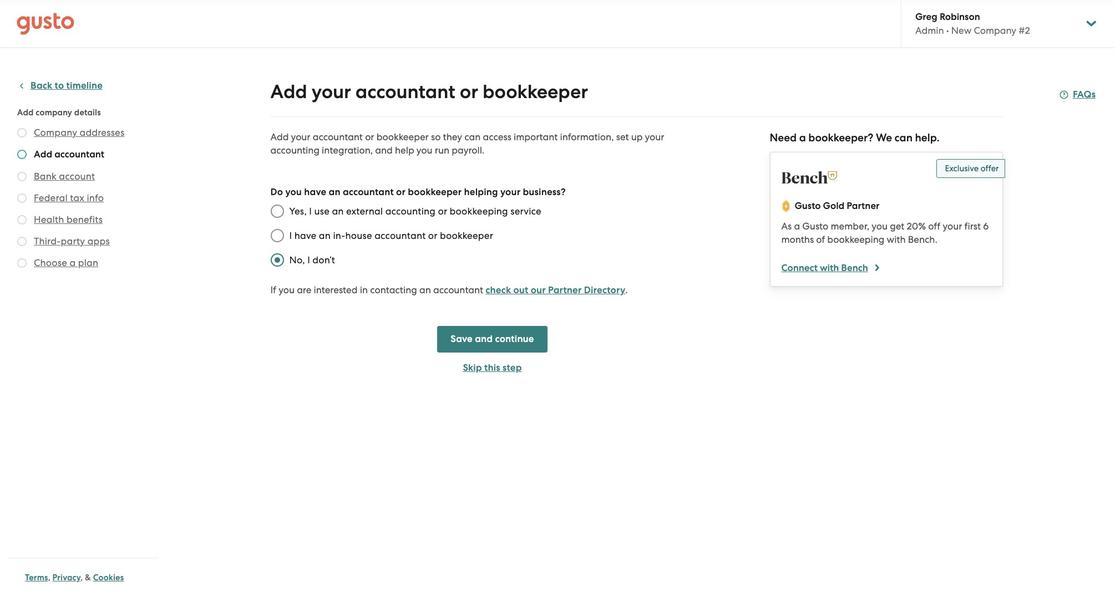 Task type: locate. For each thing, give the bounding box(es) containing it.
1 vertical spatial check image
[[17, 259, 27, 268]]

an right 'use'
[[332, 206, 344, 217]]

exclusive
[[945, 164, 979, 174]]

i right no,
[[307, 255, 310, 266]]

0 vertical spatial and
[[375, 145, 393, 156]]

check image left add accountant
[[17, 150, 27, 159]]

partner
[[847, 200, 879, 212], [548, 285, 582, 296]]

0 horizontal spatial company
[[34, 127, 77, 138]]

company left #2
[[974, 25, 1016, 36]]

1 horizontal spatial can
[[895, 131, 913, 144]]

0 vertical spatial partner
[[847, 200, 879, 212]]

need
[[770, 131, 797, 144]]

add for add company details
[[17, 108, 34, 118]]

1 vertical spatial company
[[34, 127, 77, 138]]

add
[[270, 80, 307, 103], [17, 108, 34, 118], [270, 131, 289, 143], [34, 149, 52, 160]]

choose a plan button
[[34, 256, 98, 270]]

0 horizontal spatial and
[[375, 145, 393, 156]]

no, i don't
[[289, 255, 335, 266]]

and inside button
[[475, 333, 493, 345]]

home image
[[17, 12, 74, 35]]

a left plan
[[70, 257, 76, 268]]

accountant up so
[[356, 80, 455, 103]]

have up no, i don't
[[294, 230, 316, 241]]

new
[[951, 25, 971, 36]]

2 vertical spatial a
[[70, 257, 76, 268]]

company addresses
[[34, 127, 124, 138]]

helping
[[464, 186, 498, 198]]

accounting down do you have an accountant or bookkeeper helping your business?
[[385, 206, 436, 217]]

0 horizontal spatial partner
[[548, 285, 582, 296]]

an right contacting
[[419, 285, 431, 296]]

bookkeeping down member,
[[827, 234, 884, 245]]

check image down the add company details
[[17, 128, 27, 138]]

with left bench
[[820, 262, 839, 274]]

1 horizontal spatial bookkeeping
[[827, 234, 884, 245]]

or up integration,
[[365, 131, 374, 143]]

bookkeeper up help
[[376, 131, 429, 143]]

accountant down the 'yes, i use an external accounting or bookkeeping service'
[[375, 230, 426, 241]]

check image left choose
[[17, 259, 27, 268]]

federal tax info
[[34, 192, 104, 204]]

check image for health
[[17, 215, 27, 225]]

add for add accountant
[[34, 149, 52, 160]]

and left help
[[375, 145, 393, 156]]

1 horizontal spatial and
[[475, 333, 493, 345]]

a inside button
[[70, 257, 76, 268]]

apps
[[87, 236, 110, 247]]

skip
[[463, 362, 482, 374]]

2 vertical spatial i
[[307, 255, 310, 266]]

interested
[[314, 285, 358, 296]]

if
[[270, 285, 276, 296]]

accountant down 'company addresses'
[[54, 149, 104, 160]]

an up 'use'
[[329, 186, 340, 198]]

contacting
[[370, 285, 417, 296]]

check image
[[17, 237, 27, 246], [17, 259, 27, 268]]

1 horizontal spatial company
[[974, 25, 1016, 36]]

0 horizontal spatial ,
[[48, 573, 50, 583]]

I have an in-house accountant or bookkeeper radio
[[265, 224, 289, 248]]

a for need
[[799, 131, 806, 144]]

2 check image from the top
[[17, 259, 27, 268]]

health
[[34, 214, 64, 225]]

you right if
[[279, 285, 295, 296]]

0 vertical spatial gusto
[[795, 200, 821, 212]]

2 , from the left
[[81, 573, 83, 583]]

accountant
[[356, 80, 455, 103], [313, 131, 363, 143], [54, 149, 104, 160], [343, 186, 394, 198], [375, 230, 426, 241], [433, 285, 483, 296]]

4 check image from the top
[[17, 194, 27, 203]]

gusto up of
[[802, 221, 828, 232]]

party
[[61, 236, 85, 247]]

0 vertical spatial a
[[799, 131, 806, 144]]

company addresses button
[[34, 126, 124, 139]]

do you have an accountant or bookkeeper helping your business?
[[270, 186, 566, 198]]

bookkeeping down helping
[[450, 206, 508, 217]]

a
[[799, 131, 806, 144], [794, 221, 800, 232], [70, 257, 76, 268]]

accountant left the check
[[433, 285, 483, 296]]

add inside add your accountant or bookkeeper so they can access important information, set up your accounting integration, and help you run payroll.
[[270, 131, 289, 143]]

20%
[[907, 221, 926, 232]]

check image
[[17, 128, 27, 138], [17, 150, 27, 159], [17, 172, 27, 181], [17, 194, 27, 203], [17, 215, 27, 225]]

accountant up integration,
[[313, 131, 363, 143]]

company down company
[[34, 127, 77, 138]]

check image left third-
[[17, 237, 27, 246]]

if you are interested in contacting an accountant check out our partner directory .
[[270, 285, 628, 296]]

can inside add your accountant or bookkeeper so they can access important information, set up your accounting integration, and help you run payroll.
[[464, 131, 481, 143]]

and right save
[[475, 333, 493, 345]]

bookkeeping inside as a gusto member, you get 20% off your first 6 months of bookkeeping with bench.
[[827, 234, 884, 245]]

have up 'use'
[[304, 186, 326, 198]]

i
[[309, 206, 312, 217], [289, 230, 292, 241], [307, 255, 310, 266]]

1 horizontal spatial with
[[887, 234, 906, 245]]

partner right our
[[548, 285, 582, 296]]

back
[[31, 80, 52, 92]]

accounting
[[270, 145, 319, 156], [385, 206, 436, 217]]

help.
[[915, 131, 940, 144]]

1 vertical spatial accounting
[[385, 206, 436, 217]]

1 vertical spatial and
[[475, 333, 493, 345]]

a right as at the right top of page
[[794, 221, 800, 232]]

months
[[781, 234, 814, 245]]

i for no,
[[307, 255, 310, 266]]

back to timeline button
[[17, 79, 103, 93]]

1 vertical spatial gusto
[[802, 221, 828, 232]]

plan
[[78, 257, 98, 268]]

5 check image from the top
[[17, 215, 27, 225]]

don't
[[313, 255, 335, 266]]

i for yes,
[[309, 206, 312, 217]]

an inside the if you are interested in contacting an accountant check out our partner directory .
[[419, 285, 431, 296]]

i have an in-house accountant or bookkeeper
[[289, 230, 493, 241]]

0 vertical spatial with
[[887, 234, 906, 245]]

.
[[625, 285, 628, 296]]

you
[[417, 145, 432, 156], [285, 186, 302, 198], [872, 221, 888, 232], [279, 285, 295, 296]]

0 vertical spatial company
[[974, 25, 1016, 36]]

company
[[974, 25, 1016, 36], [34, 127, 77, 138]]

accountant inside add your accountant or bookkeeper so they can access important information, set up your accounting integration, and help you run payroll.
[[313, 131, 363, 143]]

can up payroll.
[[464, 131, 481, 143]]

i left 'use'
[[309, 206, 312, 217]]

check image for company
[[17, 128, 27, 138]]

0 horizontal spatial with
[[820, 262, 839, 274]]

details
[[74, 108, 101, 118]]

gusto right gold badge icon
[[795, 200, 821, 212]]

robinson
[[940, 11, 980, 23]]

your
[[312, 80, 351, 103], [291, 131, 310, 143], [645, 131, 664, 143], [500, 186, 520, 198], [943, 221, 962, 232]]

,
[[48, 573, 50, 583], [81, 573, 83, 583]]

with down get
[[887, 234, 906, 245]]

0 vertical spatial bookkeeping
[[450, 206, 508, 217]]

1 vertical spatial partner
[[548, 285, 582, 296]]

, left &
[[81, 573, 83, 583]]

partner up member,
[[847, 200, 879, 212]]

or up they at the left top of page
[[460, 80, 478, 103]]

0 vertical spatial accounting
[[270, 145, 319, 156]]

federal
[[34, 192, 68, 204]]

bank account button
[[34, 170, 95, 183]]

you inside as a gusto member, you get 20% off your first 6 months of bookkeeping with bench.
[[872, 221, 888, 232]]

need a bookkeeper? we can help.
[[770, 131, 940, 144]]

bench
[[841, 262, 868, 274]]

in-
[[333, 230, 345, 241]]

1 horizontal spatial partner
[[847, 200, 879, 212]]

can right we
[[895, 131, 913, 144]]

and inside add your accountant or bookkeeper so they can access important information, set up your accounting integration, and help you run payroll.
[[375, 145, 393, 156]]

add accountant list
[[17, 126, 154, 272]]

cookies
[[93, 573, 124, 583]]

choose a plan
[[34, 257, 98, 268]]

0 horizontal spatial can
[[464, 131, 481, 143]]

a inside as a gusto member, you get 20% off your first 6 months of bookkeeping with bench.
[[794, 221, 800, 232]]

check image left bank
[[17, 172, 27, 181]]

add inside list
[[34, 149, 52, 160]]

or up the 'yes, i use an external accounting or bookkeeping service'
[[396, 186, 406, 198]]

get
[[890, 221, 904, 232]]

with inside as a gusto member, you get 20% off your first 6 months of bookkeeping with bench.
[[887, 234, 906, 245]]

1 vertical spatial bookkeeping
[[827, 234, 884, 245]]

a right need
[[799, 131, 806, 144]]

bookkeeper up important
[[483, 80, 588, 103]]

1 vertical spatial a
[[794, 221, 800, 232]]

1 check image from the top
[[17, 128, 27, 138]]

yes, i use an external accounting or bookkeeping service
[[289, 206, 541, 217]]

No, I don't radio
[[265, 248, 289, 272]]

a for choose
[[70, 257, 76, 268]]

yes,
[[289, 206, 307, 217]]

our
[[531, 285, 546, 296]]

Yes, I use an external accounting or bookkeeping service radio
[[265, 199, 289, 224]]

check image left federal
[[17, 194, 27, 203]]

0 vertical spatial have
[[304, 186, 326, 198]]

bookkeeping
[[450, 206, 508, 217], [827, 234, 884, 245]]

as a gusto member, you get 20% off your first 6 months of bookkeeping with bench.
[[781, 221, 989, 245]]

account
[[59, 171, 95, 182]]

an left in-
[[319, 230, 331, 241]]

accounting up do
[[270, 145, 319, 156]]

, left privacy
[[48, 573, 50, 583]]

and
[[375, 145, 393, 156], [475, 333, 493, 345]]

0 horizontal spatial bookkeeping
[[450, 206, 508, 217]]

check image left health
[[17, 215, 27, 225]]

connect
[[781, 262, 818, 274]]

privacy
[[52, 573, 81, 583]]

1 can from the left
[[464, 131, 481, 143]]

1 check image from the top
[[17, 237, 27, 246]]

access
[[483, 131, 511, 143]]

so
[[431, 131, 441, 143]]

0 vertical spatial i
[[309, 206, 312, 217]]

0 horizontal spatial accounting
[[270, 145, 319, 156]]

1 horizontal spatial ,
[[81, 573, 83, 583]]

check image for federal
[[17, 194, 27, 203]]

this
[[484, 362, 500, 374]]

you left get
[[872, 221, 888, 232]]

continue
[[495, 333, 534, 345]]

bookkeeper
[[483, 80, 588, 103], [376, 131, 429, 143], [408, 186, 462, 198], [440, 230, 493, 241]]

i up no,
[[289, 230, 292, 241]]

accounting inside add your accountant or bookkeeper so they can access important information, set up your accounting integration, and help you run payroll.
[[270, 145, 319, 156]]

gusto
[[795, 200, 821, 212], [802, 221, 828, 232]]

you down so
[[417, 145, 432, 156]]

can
[[464, 131, 481, 143], [895, 131, 913, 144]]

0 vertical spatial check image
[[17, 237, 27, 246]]

addresses
[[80, 127, 124, 138]]

3 check image from the top
[[17, 172, 27, 181]]



Task type: describe. For each thing, give the bounding box(es) containing it.
member,
[[831, 221, 869, 232]]

out
[[513, 285, 528, 296]]

2 can from the left
[[895, 131, 913, 144]]

set
[[616, 131, 629, 143]]

add your accountant or bookkeeper so they can access important information, set up your accounting integration, and help you run payroll.
[[270, 131, 664, 156]]

connect with bench
[[781, 262, 868, 274]]

gold badge image
[[781, 200, 790, 213]]

you inside the if you are interested in contacting an accountant check out our partner directory .
[[279, 285, 295, 296]]

are
[[297, 285, 311, 296]]

or inside add your accountant or bookkeeper so they can access important information, set up your accounting integration, and help you run payroll.
[[365, 131, 374, 143]]

greg robinson admin • new company #2
[[915, 11, 1030, 36]]

you right do
[[285, 186, 302, 198]]

privacy link
[[52, 573, 81, 583]]

check image for choose
[[17, 259, 27, 268]]

6
[[983, 221, 989, 232]]

external
[[346, 206, 383, 217]]

health benefits
[[34, 214, 103, 225]]

tax
[[70, 192, 84, 204]]

timeline
[[66, 80, 103, 92]]

business?
[[523, 186, 566, 198]]

add for add your accountant or bookkeeper so they can access important information, set up your accounting integration, and help you run payroll.
[[270, 131, 289, 143]]

important
[[514, 131, 558, 143]]

information,
[[560, 131, 614, 143]]

1 vertical spatial i
[[289, 230, 292, 241]]

greg
[[915, 11, 937, 23]]

save and continue button
[[437, 326, 547, 353]]

back to timeline
[[31, 80, 103, 92]]

use
[[314, 206, 330, 217]]

offer
[[981, 164, 999, 174]]

they
[[443, 131, 462, 143]]

do
[[270, 186, 283, 198]]

off
[[928, 221, 940, 232]]

gold
[[823, 200, 844, 212]]

1 , from the left
[[48, 573, 50, 583]]

company inside 'button'
[[34, 127, 77, 138]]

your inside as a gusto member, you get 20% off your first 6 months of bookkeeping with bench.
[[943, 221, 962, 232]]

check image for third-
[[17, 237, 27, 246]]

you inside add your accountant or bookkeeper so they can access important information, set up your accounting integration, and help you run payroll.
[[417, 145, 432, 156]]

no,
[[289, 255, 305, 266]]

skip this step button
[[437, 362, 547, 375]]

2 check image from the top
[[17, 150, 27, 159]]

1 vertical spatial with
[[820, 262, 839, 274]]

directory
[[584, 285, 625, 296]]

admin
[[915, 25, 944, 36]]

gusto gold partner
[[795, 200, 879, 212]]

gusto inside as a gusto member, you get 20% off your first 6 months of bookkeeping with bench.
[[802, 221, 828, 232]]

help
[[395, 145, 414, 156]]

third-
[[34, 236, 61, 247]]

bench.
[[908, 234, 937, 245]]

bookkeeper down helping
[[440, 230, 493, 241]]

payroll.
[[452, 145, 484, 156]]

integration,
[[322, 145, 373, 156]]

bank account
[[34, 171, 95, 182]]

first
[[964, 221, 981, 232]]

faqs button
[[1060, 88, 1096, 102]]

accountant up external
[[343, 186, 394, 198]]

step
[[503, 362, 522, 374]]

bookkeeper up the 'yes, i use an external accounting or bookkeeping service'
[[408, 186, 462, 198]]

terms , privacy , & cookies
[[25, 573, 124, 583]]

accountant inside list
[[54, 149, 104, 160]]

or down do you have an accountant or bookkeeper helping your business?
[[438, 206, 447, 217]]

add accountant
[[34, 149, 104, 160]]

exclusive offer
[[945, 164, 999, 174]]

&
[[85, 573, 91, 583]]

we
[[876, 131, 892, 144]]

as
[[781, 221, 792, 232]]

of
[[816, 234, 825, 245]]

add company details
[[17, 108, 101, 118]]

company inside greg robinson admin • new company #2
[[974, 25, 1016, 36]]

add your accountant or bookkeeper
[[270, 80, 588, 103]]

faqs
[[1073, 89, 1096, 100]]

to
[[55, 80, 64, 92]]

bookkeeper inside add your accountant or bookkeeper so they can access important information, set up your accounting integration, and help you run payroll.
[[376, 131, 429, 143]]

add for add your accountant or bookkeeper
[[270, 80, 307, 103]]

or down the 'yes, i use an external accounting or bookkeeping service'
[[428, 230, 437, 241]]

choose
[[34, 257, 67, 268]]

1 vertical spatial have
[[294, 230, 316, 241]]

bank
[[34, 171, 57, 182]]

skip this step
[[463, 362, 522, 374]]

federal tax info button
[[34, 191, 104, 205]]

a for as
[[794, 221, 800, 232]]

#2
[[1019, 25, 1030, 36]]

terms link
[[25, 573, 48, 583]]

in
[[360, 285, 368, 296]]

run
[[435, 145, 449, 156]]

house
[[345, 230, 372, 241]]

bookkeeper?
[[808, 131, 873, 144]]

check out our partner directory link
[[486, 285, 625, 296]]

save
[[451, 333, 473, 345]]

check image for bank
[[17, 172, 27, 181]]

company
[[36, 108, 72, 118]]

up
[[631, 131, 643, 143]]

•
[[946, 25, 949, 36]]

accountant inside the if you are interested in contacting an accountant check out our partner directory .
[[433, 285, 483, 296]]

save and continue
[[451, 333, 534, 345]]

1 horizontal spatial accounting
[[385, 206, 436, 217]]



Task type: vqa. For each thing, say whether or not it's contained in the screenshot.
1099s button
no



